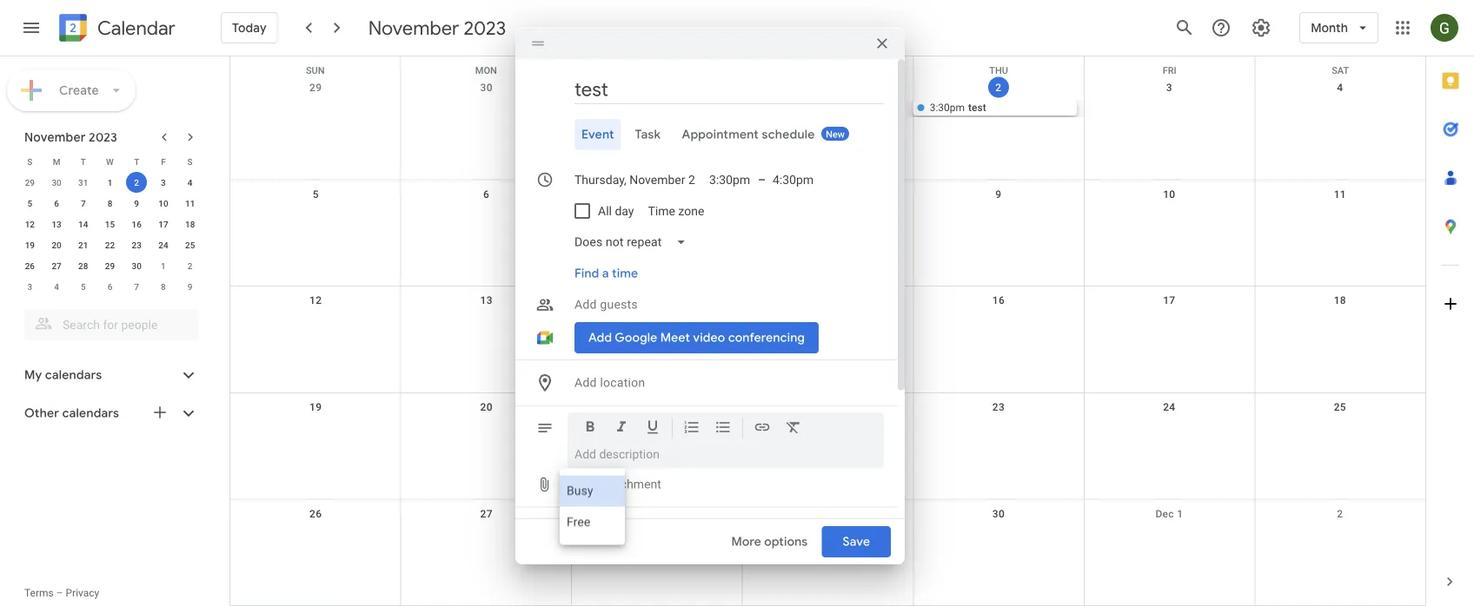 Task type: describe. For each thing, give the bounding box(es) containing it.
1 horizontal spatial 4
[[188, 177, 193, 188]]

new
[[826, 129, 845, 140]]

6 for november 2023
[[54, 198, 59, 209]]

23 inside grid
[[132, 240, 142, 250]]

terms
[[24, 588, 54, 600]]

25 element
[[180, 235, 201, 256]]

m
[[53, 156, 60, 167]]

25 inside november 2023 grid
[[185, 240, 195, 250]]

3:30pm test
[[930, 102, 986, 114]]

row containing 3
[[17, 276, 203, 297]]

december 7 element
[[126, 276, 147, 297]]

13 inside november 2023 grid
[[52, 219, 62, 230]]

0 horizontal spatial november 2023
[[24, 130, 117, 145]]

14 element
[[73, 214, 94, 235]]

all
[[598, 204, 612, 218]]

9 for november 2023
[[134, 198, 139, 209]]

5 for sun
[[313, 188, 319, 200]]

18 element
[[180, 214, 201, 235]]

1 horizontal spatial 23
[[993, 401, 1005, 414]]

10 for sun
[[1163, 188, 1176, 200]]

insert link image
[[754, 419, 771, 439]]

test
[[969, 102, 986, 114]]

3 inside grid
[[1167, 82, 1173, 94]]

2 cell from the left
[[401, 100, 572, 117]]

time zone button
[[641, 196, 711, 227]]

6 inside december 6 element
[[107, 282, 112, 292]]

1 vertical spatial 7
[[134, 282, 139, 292]]

24 inside 'element'
[[158, 240, 168, 250]]

bold image
[[582, 419, 599, 439]]

1 horizontal spatial –
[[758, 173, 766, 187]]

25 inside grid
[[1334, 401, 1347, 414]]

december 8 element
[[153, 276, 174, 297]]

17 inside november 2023 grid
[[158, 219, 168, 230]]

main drawer image
[[21, 17, 42, 38]]

attachment
[[599, 478, 661, 492]]

row containing s
[[17, 151, 203, 172]]

calendar heading
[[94, 16, 176, 40]]

26 for 1
[[25, 261, 35, 271]]

add location button
[[568, 368, 884, 399]]

1 vertical spatial 8
[[161, 282, 166, 292]]

to element
[[758, 173, 766, 187]]

30 element
[[126, 256, 147, 276]]

a
[[602, 266, 609, 282]]

row containing sun
[[230, 57, 1426, 76]]

1 s from the left
[[27, 156, 32, 167]]

1 horizontal spatial tab list
[[1427, 57, 1474, 558]]

italic image
[[613, 419, 630, 439]]

other calendars
[[24, 406, 119, 422]]

24 element
[[153, 235, 174, 256]]

29 element
[[100, 256, 120, 276]]

numbered list image
[[683, 419, 701, 439]]

2 column header from the left
[[743, 57, 914, 74]]

1 vertical spatial 19
[[310, 401, 322, 414]]

october 30 element
[[46, 172, 67, 193]]

12 inside november 2023 grid
[[25, 219, 35, 230]]

create button
[[7, 70, 136, 111]]

1 horizontal spatial november 2023
[[368, 16, 506, 40]]

october 31 element
[[73, 172, 94, 193]]

24 inside grid
[[1163, 401, 1176, 414]]

Description text field
[[575, 448, 877, 462]]

terms link
[[24, 588, 54, 600]]

month
[[1311, 20, 1348, 36]]

11 for november 2023
[[185, 198, 195, 209]]

add attachment
[[575, 478, 661, 492]]

1 cell from the left
[[230, 100, 401, 117]]

october 29 element
[[19, 172, 40, 193]]

5 for november 2023
[[27, 198, 32, 209]]

calendars for other calendars
[[62, 406, 119, 422]]

10 element
[[153, 193, 174, 214]]

add attachment button
[[568, 469, 668, 500]]

2 t from the left
[[134, 156, 139, 167]]

location
[[600, 376, 645, 390]]

16 element
[[126, 214, 147, 235]]

2 s from the left
[[187, 156, 193, 167]]

dec 1
[[1156, 508, 1183, 520]]

sun
[[306, 65, 325, 76]]

17 inside grid
[[1163, 295, 1176, 307]]

Search for people text field
[[35, 309, 188, 341]]

11 element
[[180, 193, 201, 214]]

event button
[[575, 119, 621, 150]]

calendar color, event color image
[[669, 514, 707, 546]]

28 for 1
[[78, 261, 88, 271]]

add location
[[575, 376, 645, 390]]

time
[[648, 204, 675, 218]]

other calendars button
[[3, 400, 216, 428]]

20 inside 20 element
[[52, 240, 62, 250]]

1 column header from the left
[[572, 57, 743, 74]]

1 vertical spatial november
[[24, 130, 86, 145]]

22 element
[[100, 235, 120, 256]]

orlando
[[604, 522, 648, 537]]

guests
[[600, 298, 638, 312]]

dec
[[1156, 508, 1174, 520]]

0 vertical spatial november
[[368, 16, 459, 40]]

0 horizontal spatial 2023
[[89, 130, 117, 145]]

0 horizontal spatial 7
[[81, 198, 86, 209]]

task button
[[628, 119, 668, 150]]

19 inside november 2023 grid
[[25, 240, 35, 250]]

5 inside december 5 element
[[81, 282, 86, 292]]

2 option from the top
[[560, 507, 625, 539]]

settings menu image
[[1251, 17, 1272, 38]]

12 element
[[19, 214, 40, 235]]

privacy link
[[66, 588, 99, 600]]

2 vertical spatial 3
[[27, 282, 32, 292]]

27 element
[[46, 256, 67, 276]]

27 for 1
[[52, 261, 62, 271]]

1 horizontal spatial 16
[[993, 295, 1005, 307]]

december 1 element
[[153, 256, 174, 276]]

1 t from the left
[[81, 156, 86, 167]]

26 element
[[19, 256, 40, 276]]

bulleted list image
[[715, 419, 732, 439]]

16 inside november 2023 grid
[[132, 219, 142, 230]]

december 2 element
[[180, 256, 201, 276]]

20 element
[[46, 235, 67, 256]]

add for add guests
[[575, 298, 597, 312]]

f
[[161, 156, 166, 167]]

20 inside grid
[[480, 401, 493, 414]]

3 cell from the left
[[572, 100, 743, 117]]

december 5 element
[[73, 276, 94, 297]]

schedule
[[762, 127, 815, 143]]

15
[[105, 219, 115, 230]]

add guests button
[[568, 290, 884, 321]]



Task type: vqa. For each thing, say whether or not it's contained in the screenshot.


Task type: locate. For each thing, give the bounding box(es) containing it.
row containing 29
[[17, 172, 203, 193]]

1 vertical spatial 23
[[993, 401, 1005, 414]]

2 horizontal spatial 4
[[1337, 82, 1343, 94]]

28 element
[[73, 256, 94, 276]]

create
[[59, 83, 99, 98]]

3:30pm
[[930, 102, 965, 114]]

other
[[24, 406, 59, 422]]

today button
[[221, 7, 278, 49]]

29
[[310, 82, 322, 94], [25, 177, 35, 188], [105, 261, 115, 271], [822, 508, 834, 520]]

tab list
[[1427, 57, 1474, 558], [529, 119, 884, 150]]

0 horizontal spatial 11
[[185, 198, 195, 209]]

find a time
[[575, 266, 638, 282]]

0 horizontal spatial 28
[[78, 261, 88, 271]]

0 vertical spatial 20
[[52, 240, 62, 250]]

10 inside grid
[[1163, 188, 1176, 200]]

0 horizontal spatial –
[[56, 588, 63, 600]]

add inside dropdown button
[[575, 298, 597, 312]]

0 horizontal spatial 8
[[107, 198, 112, 209]]

underline image
[[644, 419, 662, 439]]

add left location
[[575, 376, 597, 390]]

5 cell from the left
[[1084, 100, 1255, 117]]

add guests
[[575, 298, 638, 312]]

28 up december 5 element
[[78, 261, 88, 271]]

w
[[106, 156, 114, 167]]

december 9 element
[[180, 276, 201, 297]]

13 inside grid
[[480, 295, 493, 307]]

1 vertical spatial 18
[[1334, 295, 1347, 307]]

22 inside 'element'
[[105, 240, 115, 250]]

0 vertical spatial add
[[575, 298, 597, 312]]

grid
[[230, 57, 1426, 607]]

0 horizontal spatial 20
[[52, 240, 62, 250]]

18 inside row group
[[185, 219, 195, 230]]

1 right dec
[[1177, 508, 1183, 520]]

28 left calendar color, event color image
[[651, 508, 663, 520]]

4 inside grid
[[1337, 82, 1343, 94]]

gary
[[575, 522, 600, 537]]

thu
[[990, 65, 1008, 76]]

calendar
[[97, 16, 176, 40]]

– left end time text field
[[758, 173, 766, 187]]

add inside "dropdown button"
[[575, 376, 597, 390]]

28
[[78, 261, 88, 271], [651, 508, 663, 520]]

option down "add attachment" button on the bottom of page
[[560, 507, 625, 539]]

13 element
[[46, 214, 67, 235]]

13
[[52, 219, 62, 230], [480, 295, 493, 307]]

mon
[[475, 65, 497, 76]]

10 inside november 2023 grid
[[158, 198, 168, 209]]

0 horizontal spatial 3
[[27, 282, 32, 292]]

cell down "sun"
[[230, 100, 401, 117]]

0 vertical spatial 23
[[132, 240, 142, 250]]

1
[[107, 177, 112, 188], [161, 261, 166, 271], [1177, 508, 1183, 520]]

7 up 14 element at left
[[81, 198, 86, 209]]

2, today element
[[126, 172, 147, 193]]

1 horizontal spatial t
[[134, 156, 139, 167]]

t
[[81, 156, 86, 167], [134, 156, 139, 167]]

fri
[[1163, 65, 1177, 76]]

1 vertical spatial calendars
[[62, 406, 119, 422]]

0 vertical spatial 3
[[1167, 82, 1173, 94]]

zone
[[678, 204, 704, 218]]

9 for sun
[[996, 188, 1002, 200]]

calendars inside my calendars dropdown button
[[45, 368, 102, 383]]

november 2023 up m
[[24, 130, 117, 145]]

2 horizontal spatial 1
[[1177, 508, 1183, 520]]

27
[[52, 261, 62, 271], [480, 508, 493, 520]]

24
[[158, 240, 168, 250], [1163, 401, 1176, 414]]

Start date text field
[[575, 170, 696, 190]]

cell down "mon"
[[401, 100, 572, 117]]

23 element
[[126, 235, 147, 256]]

28 inside grid
[[651, 508, 663, 520]]

11
[[1334, 188, 1347, 200], [185, 198, 195, 209]]

grid containing 2
[[230, 57, 1426, 607]]

cell up the new element
[[743, 100, 913, 117]]

16
[[132, 219, 142, 230], [993, 295, 1005, 307]]

sat
[[1332, 65, 1349, 76]]

1 vertical spatial 13
[[480, 295, 493, 307]]

17
[[158, 219, 168, 230], [1163, 295, 1176, 307]]

0 horizontal spatial 23
[[132, 240, 142, 250]]

End time text field
[[773, 164, 815, 196]]

new element
[[822, 127, 849, 141]]

4 cell from the left
[[743, 100, 913, 117]]

my calendars button
[[3, 362, 216, 389]]

day
[[615, 204, 634, 218]]

row group containing 29
[[17, 172, 203, 297]]

t up october 31 element
[[81, 156, 86, 167]]

7
[[81, 198, 86, 209], [134, 282, 139, 292]]

0 horizontal spatial 19
[[25, 240, 35, 250]]

2 vertical spatial 1
[[1177, 508, 1183, 520]]

s
[[27, 156, 32, 167], [187, 156, 193, 167]]

november 2023 grid
[[17, 151, 203, 297]]

0 horizontal spatial 6
[[54, 198, 59, 209]]

3 down the 26 element
[[27, 282, 32, 292]]

2 horizontal spatial 3
[[1167, 82, 1173, 94]]

december 6 element
[[100, 276, 120, 297]]

add for add location
[[575, 376, 597, 390]]

cell
[[230, 100, 401, 117], [401, 100, 572, 117], [572, 100, 743, 117], [743, 100, 913, 117], [1084, 100, 1255, 117]]

november 2023 up "mon"
[[368, 16, 506, 40]]

1 vertical spatial 22
[[822, 401, 834, 414]]

appointment
[[682, 127, 759, 143]]

privacy
[[66, 588, 99, 600]]

1 vertical spatial 20
[[480, 401, 493, 414]]

2 inside cell
[[134, 177, 139, 188]]

0 vertical spatial 26
[[25, 261, 35, 271]]

add for add attachment
[[575, 478, 596, 492]]

9
[[996, 188, 1002, 200], [134, 198, 139, 209], [188, 282, 193, 292]]

18 inside grid
[[1334, 295, 1347, 307]]

19
[[25, 240, 35, 250], [310, 401, 322, 414]]

november 2023
[[368, 16, 506, 40], [24, 130, 117, 145]]

5 inside grid
[[313, 188, 319, 200]]

add inside button
[[575, 478, 596, 492]]

2 horizontal spatial 6
[[483, 188, 490, 200]]

10
[[1163, 188, 1176, 200], [158, 198, 168, 209]]

task
[[635, 127, 661, 143]]

3 down f on the top left of page
[[161, 177, 166, 188]]

availability list box
[[560, 469, 625, 546]]

1 add from the top
[[575, 298, 597, 312]]

november
[[368, 16, 459, 40], [24, 130, 86, 145]]

21 up underline "icon"
[[651, 401, 663, 414]]

6 for sun
[[483, 188, 490, 200]]

0 vertical spatial 4
[[1337, 82, 1343, 94]]

0 vertical spatial 28
[[78, 261, 88, 271]]

calendar element
[[56, 10, 176, 49]]

0 horizontal spatial 25
[[185, 240, 195, 250]]

21 down 14
[[78, 240, 88, 250]]

8 down december 1 element
[[161, 282, 166, 292]]

0 horizontal spatial 17
[[158, 219, 168, 230]]

1 horizontal spatial 18
[[1334, 295, 1347, 307]]

2023 up w
[[89, 130, 117, 145]]

1 vertical spatial 1
[[161, 261, 166, 271]]

time zone
[[648, 204, 704, 218]]

Start time text field
[[709, 164, 751, 196]]

december 3 element
[[19, 276, 40, 297]]

option up gary
[[560, 476, 625, 507]]

2 cell
[[123, 172, 150, 193]]

11 inside row group
[[185, 198, 195, 209]]

8 up 15 element
[[107, 198, 112, 209]]

1 horizontal spatial 9
[[188, 282, 193, 292]]

–
[[758, 173, 766, 187], [56, 588, 63, 600]]

21 inside grid
[[651, 401, 663, 414]]

formatting options toolbar
[[568, 413, 884, 450]]

0 horizontal spatial 24
[[158, 240, 168, 250]]

27 inside row group
[[52, 261, 62, 271]]

0 horizontal spatial t
[[81, 156, 86, 167]]

0 horizontal spatial november
[[24, 130, 86, 145]]

row
[[230, 57, 1426, 76], [230, 74, 1426, 180], [17, 151, 203, 172], [17, 172, 203, 193], [230, 180, 1426, 287], [17, 193, 203, 214], [17, 214, 203, 235], [17, 235, 203, 256], [17, 256, 203, 276], [17, 276, 203, 297], [230, 287, 1426, 394], [230, 394, 1426, 500], [230, 500, 1426, 607]]

0 vertical spatial 17
[[158, 219, 168, 230]]

11 inside grid
[[1334, 188, 1347, 200]]

30
[[480, 82, 493, 94], [52, 177, 62, 188], [132, 261, 142, 271], [993, 508, 1005, 520]]

0 vertical spatial 24
[[158, 240, 168, 250]]

0 vertical spatial 12
[[25, 219, 35, 230]]

4
[[1337, 82, 1343, 94], [188, 177, 193, 188], [54, 282, 59, 292]]

add other calendars image
[[151, 404, 169, 422]]

7 down 30 element
[[134, 282, 139, 292]]

3 add from the top
[[575, 478, 596, 492]]

find
[[575, 266, 599, 282]]

– right terms link
[[56, 588, 63, 600]]

cell down the fri at right top
[[1084, 100, 1255, 117]]

1 vertical spatial 4
[[188, 177, 193, 188]]

None search field
[[0, 303, 216, 341]]

1 vertical spatial november 2023
[[24, 130, 117, 145]]

column header up task at left top
[[572, 57, 743, 74]]

row group
[[17, 172, 203, 297]]

1 horizontal spatial 3
[[161, 177, 166, 188]]

option
[[560, 476, 625, 507], [560, 507, 625, 539]]

22
[[105, 240, 115, 250], [822, 401, 834, 414]]

10 for november 2023
[[158, 198, 168, 209]]

s up 'october 29' element at the left of page
[[27, 156, 32, 167]]

2 horizontal spatial 5
[[313, 188, 319, 200]]

28 for dec 1
[[651, 508, 663, 520]]

0 horizontal spatial 9
[[134, 198, 139, 209]]

4 down the 27 element
[[54, 282, 59, 292]]

1 vertical spatial 24
[[1163, 401, 1176, 414]]

9 inside grid
[[996, 188, 1002, 200]]

15 element
[[100, 214, 120, 235]]

8
[[107, 198, 112, 209], [161, 282, 166, 292]]

6
[[483, 188, 490, 200], [54, 198, 59, 209], [107, 282, 112, 292]]

1 horizontal spatial 17
[[1163, 295, 1176, 307]]

1 horizontal spatial 7
[[134, 282, 139, 292]]

0 horizontal spatial 13
[[52, 219, 62, 230]]

2
[[996, 81, 1002, 93], [134, 177, 139, 188], [188, 261, 193, 271], [1337, 508, 1343, 520]]

find a time button
[[568, 258, 645, 290]]

add
[[575, 298, 597, 312], [575, 376, 597, 390], [575, 478, 596, 492]]

1 horizontal spatial 13
[[480, 295, 493, 307]]

row containing 2
[[230, 74, 1426, 180]]

0 vertical spatial 19
[[25, 240, 35, 250]]

21
[[78, 240, 88, 250], [651, 401, 663, 414]]

2023 up "mon"
[[464, 16, 506, 40]]

None field
[[568, 227, 700, 258]]

1 vertical spatial 12
[[310, 295, 322, 307]]

31
[[78, 177, 88, 188]]

1 inside 'row'
[[107, 177, 112, 188]]

1 horizontal spatial 28
[[651, 508, 663, 520]]

1 horizontal spatial 19
[[310, 401, 322, 414]]

all day
[[598, 204, 634, 218]]

18
[[185, 219, 195, 230], [1334, 295, 1347, 307]]

4 down sat
[[1337, 82, 1343, 94]]

1 horizontal spatial 27
[[480, 508, 493, 520]]

1 horizontal spatial 11
[[1334, 188, 1347, 200]]

0 horizontal spatial 16
[[132, 219, 142, 230]]

0 horizontal spatial 21
[[78, 240, 88, 250]]

0 vertical spatial 13
[[52, 219, 62, 230]]

20
[[52, 240, 62, 250], [480, 401, 493, 414]]

21 element
[[73, 235, 94, 256]]

calendars inside other calendars dropdown button
[[62, 406, 119, 422]]

remove formatting image
[[785, 419, 802, 439]]

1 horizontal spatial 5
[[81, 282, 86, 292]]

1 vertical spatial 2023
[[89, 130, 117, 145]]

1 vertical spatial –
[[56, 588, 63, 600]]

t up 2 cell
[[134, 156, 139, 167]]

terms – privacy
[[24, 588, 99, 600]]

0 vertical spatial 8
[[107, 198, 112, 209]]

0 vertical spatial 16
[[132, 219, 142, 230]]

1 horizontal spatial 12
[[310, 295, 322, 307]]

my calendars
[[24, 368, 102, 383]]

1 horizontal spatial 1
[[161, 261, 166, 271]]

month button
[[1300, 7, 1379, 49]]

calendars up other calendars
[[45, 368, 102, 383]]

19 element
[[19, 235, 40, 256]]

26
[[25, 261, 35, 271], [310, 508, 322, 520]]

3
[[1167, 82, 1173, 94], [161, 177, 166, 188], [27, 282, 32, 292]]

appointment schedule
[[682, 127, 815, 143]]

cell up the task button
[[572, 100, 743, 117]]

1 option from the top
[[560, 476, 625, 507]]

1 horizontal spatial 2023
[[464, 16, 506, 40]]

5
[[313, 188, 319, 200], [27, 198, 32, 209], [81, 282, 86, 292]]

0 horizontal spatial 26
[[25, 261, 35, 271]]

1 vertical spatial 16
[[993, 295, 1005, 307]]

26 for dec 1
[[310, 508, 322, 520]]

2 add from the top
[[575, 376, 597, 390]]

column header
[[572, 57, 743, 74], [743, 57, 914, 74]]

0 horizontal spatial tab list
[[529, 119, 884, 150]]

0 vertical spatial 21
[[78, 240, 88, 250]]

calendars
[[45, 368, 102, 383], [62, 406, 119, 422]]

25
[[185, 240, 195, 250], [1334, 401, 1347, 414]]

my
[[24, 368, 42, 383]]

6 inside grid
[[483, 188, 490, 200]]

21 inside row group
[[78, 240, 88, 250]]

1 horizontal spatial s
[[187, 156, 193, 167]]

calendars for my calendars
[[45, 368, 102, 383]]

0 vertical spatial 22
[[105, 240, 115, 250]]

0 horizontal spatial 10
[[158, 198, 168, 209]]

11 for sun
[[1334, 188, 1347, 200]]

0 horizontal spatial 4
[[54, 282, 59, 292]]

0 vertical spatial 25
[[185, 240, 195, 250]]

0 horizontal spatial 12
[[25, 219, 35, 230]]

1 vertical spatial 21
[[651, 401, 663, 414]]

17 element
[[153, 214, 174, 235]]

1 vertical spatial 25
[[1334, 401, 1347, 414]]

1 vertical spatial 28
[[651, 508, 663, 520]]

14
[[78, 219, 88, 230]]

1 horizontal spatial 26
[[310, 508, 322, 520]]

s right f on the top left of page
[[187, 156, 193, 167]]

2 vertical spatial 4
[[54, 282, 59, 292]]

add left attachment
[[575, 478, 596, 492]]

Add title text field
[[575, 77, 884, 103]]

time
[[612, 266, 638, 282]]

1 horizontal spatial 20
[[480, 401, 493, 414]]

27 for dec 1
[[480, 508, 493, 520]]

1 down w
[[107, 177, 112, 188]]

26 inside november 2023 grid
[[25, 261, 35, 271]]

2023
[[464, 16, 506, 40], [89, 130, 117, 145]]

0 vertical spatial 1
[[107, 177, 112, 188]]

event
[[582, 127, 614, 143]]

gary orlando
[[575, 522, 648, 537]]

1 inside grid
[[1177, 508, 1183, 520]]

december 4 element
[[46, 276, 67, 297]]

0 vertical spatial 27
[[52, 261, 62, 271]]

column header up the new element
[[743, 57, 914, 74]]

0 horizontal spatial 5
[[27, 198, 32, 209]]

1 horizontal spatial 22
[[822, 401, 834, 414]]

1 vertical spatial 27
[[480, 508, 493, 520]]

calendars down my calendars dropdown button
[[62, 406, 119, 422]]

4 up 11 element
[[188, 177, 193, 188]]

1 up december 8 element
[[161, 261, 166, 271]]

1 horizontal spatial 8
[[161, 282, 166, 292]]

28 inside november 2023 grid
[[78, 261, 88, 271]]

tab list containing event
[[529, 119, 884, 150]]

today
[[232, 20, 267, 36]]

3 down the fri at right top
[[1167, 82, 1173, 94]]

27 inside grid
[[480, 508, 493, 520]]

2 vertical spatial add
[[575, 478, 596, 492]]

add down find
[[575, 298, 597, 312]]

1 vertical spatial 3
[[161, 177, 166, 188]]

1 horizontal spatial november
[[368, 16, 459, 40]]

9 inside 'row'
[[188, 282, 193, 292]]



